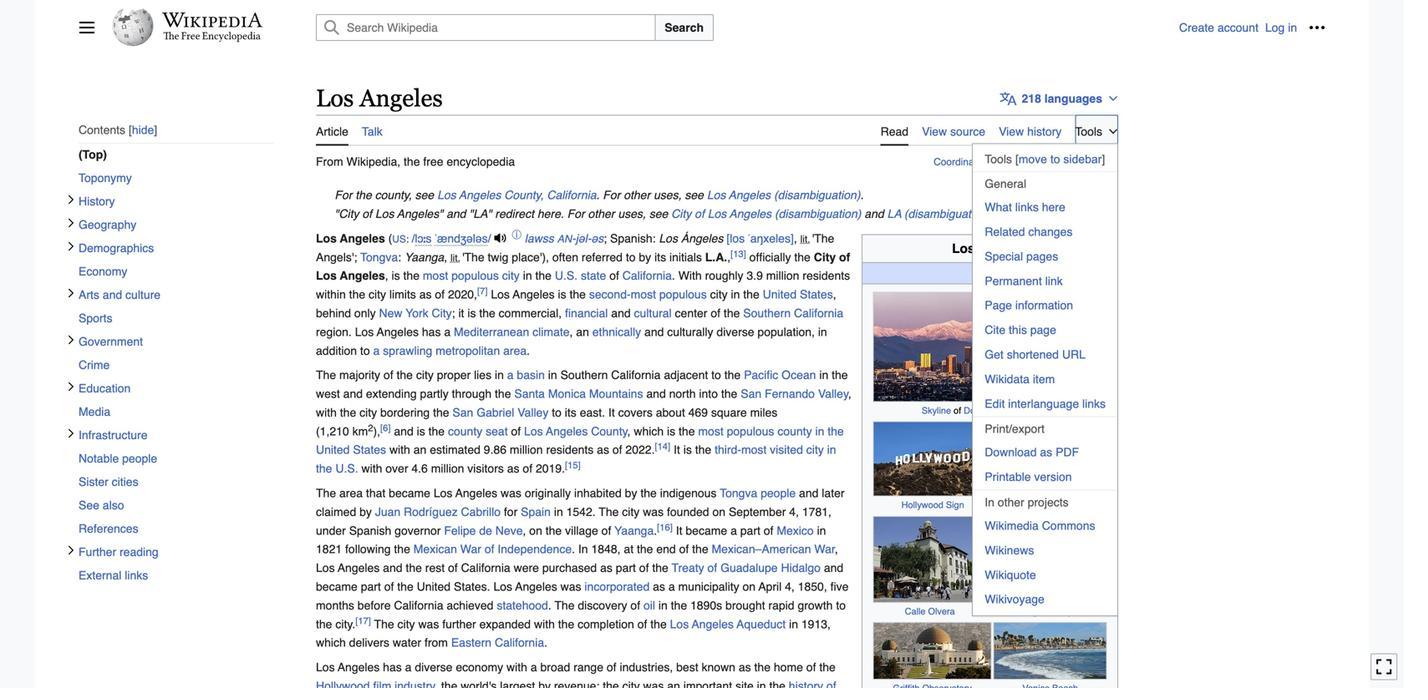 Task type: vqa. For each thing, say whether or not it's contained in the screenshot.
main content
no



Task type: locate. For each thing, give the bounding box(es) containing it.
by inside tongva : yaanga , lit. 'the twig place'), often referred to by its initials l.a. , [13] officially the
[[639, 251, 651, 264]]

los inside the [17] the city was further expanded with the completion of the los angeles aqueduct
[[670, 618, 689, 632]]

log in and more options image
[[1309, 19, 1326, 36]]

2 x small image from the top
[[66, 288, 76, 298]]

0 vertical spatial its
[[655, 251, 666, 264]]

what
[[985, 201, 1012, 214]]

: down us link
[[398, 251, 401, 264]]

, inside , with the city bordering the
[[849, 388, 852, 401]]

that
[[366, 487, 386, 500]]

1 county from the left
[[448, 425, 483, 438]]

angeles inside '2 ), [6] and is the county seat of los angeles county , which is the'
[[546, 425, 588, 438]]

to up majority
[[360, 344, 370, 358]]

county inside '2 ), [6] and is the county seat of los angeles county , which is the'
[[448, 425, 483, 438]]

2 vertical spatial became
[[316, 581, 358, 594]]

0 vertical spatial southern
[[744, 307, 791, 320]]

million inside . with roughly 3.9 million residents within the city limits as of 2020
[[767, 269, 800, 283]]

in the west and extending partly through the
[[316, 369, 848, 401]]

: inside tongva : yaanga , lit. 'the twig place'), often referred to by its initials l.a. , [13] officially the
[[398, 251, 401, 264]]

1 x small image from the top
[[66, 242, 76, 252]]

los inside the and became part of the united states. los angeles was
[[494, 581, 513, 594]]

2 vertical spatial united
[[417, 581, 451, 594]]

1 vertical spatial area
[[339, 487, 363, 500]]

oil link
[[644, 599, 656, 613]]

history
[[1028, 125, 1062, 138]]

los angeles down related
[[952, 241, 1029, 256]]

city up felipe de neve , on the village of yaanga . [16] it became a part of mexico
[[622, 506, 640, 519]]

of right range
[[607, 661, 617, 675]]

1 vertical spatial states
[[353, 444, 386, 457]]

in down the area that became los angeles was originally inhabited by the indigenous tongva people
[[554, 506, 563, 519]]

0 horizontal spatial los angeles
[[316, 84, 443, 112]]

1 vertical spatial ;
[[452, 307, 455, 320]]

a left basin
[[507, 369, 514, 382]]

residents up [15]
[[546, 444, 594, 457]]

0 horizontal spatial /
[[412, 232, 415, 245]]

angeles inside , [7] los angeles is the second-most populous city in the united states
[[513, 288, 555, 301]]

0 horizontal spatial became
[[316, 581, 358, 594]]

it for yaanga
[[676, 525, 683, 538]]

here
[[1042, 201, 1066, 214]]

2 vertical spatial on
[[743, 581, 756, 594]]

0 horizontal spatial war
[[461, 543, 482, 557]]

the
[[404, 155, 420, 169], [356, 189, 372, 202], [795, 251, 811, 264], [403, 269, 420, 283], [536, 269, 552, 283], [349, 288, 366, 301], [570, 288, 586, 301], [744, 288, 760, 301], [479, 307, 496, 320], [724, 307, 740, 320], [397, 369, 413, 382], [725, 369, 741, 382], [832, 369, 848, 382], [495, 388, 511, 401], [721, 388, 738, 401], [340, 406, 356, 420], [433, 406, 449, 420], [429, 425, 445, 438], [679, 425, 695, 438], [828, 425, 844, 438], [695, 444, 712, 457], [316, 463, 332, 476], [641, 487, 657, 500], [546, 525, 562, 538], [394, 543, 410, 557], [637, 543, 653, 557], [692, 543, 709, 557], [406, 562, 422, 575], [652, 562, 669, 575], [397, 581, 414, 594], [671, 599, 687, 613], [316, 618, 332, 632], [558, 618, 575, 632], [651, 618, 667, 632], [755, 661, 771, 675], [820, 661, 836, 675]]

in inside in the 1890s brought rapid growth to the city.
[[659, 599, 668, 613]]

area up 'claimed' on the left bottom of page
[[339, 487, 363, 500]]

of up ángeles on the top of the page
[[695, 207, 705, 221]]

los angeles element
[[316, 146, 1119, 689]]

east.
[[580, 406, 605, 420]]

is up limits
[[392, 269, 400, 283]]

tools up sidebar
[[1076, 125, 1103, 138]]

1 vertical spatial tongva
[[720, 487, 758, 500]]

u.s.
[[555, 269, 578, 283], [336, 463, 358, 476]]

pdf
[[1056, 446, 1080, 460]]

links up related changes
[[1016, 201, 1039, 214]]

tools up general on the top right of page
[[985, 153, 1013, 166]]

1 vertical spatial which
[[316, 637, 346, 650]]

(disambiguation)
[[774, 189, 861, 202], [775, 207, 862, 221], [905, 207, 991, 221]]

2 s from the left
[[482, 232, 488, 245]]

lit. inside tongva : yaanga , lit. 'the twig place'), often referred to by its initials l.a. , [13] officially the
[[451, 253, 461, 264]]

2 vertical spatial :
[[398, 251, 401, 264]]

claimed
[[316, 506, 356, 519]]

article
[[316, 125, 349, 138]]

1 vertical spatial 'the
[[462, 251, 485, 264]]

yaanga
[[405, 251, 444, 264], [615, 525, 654, 538]]

. inside . with roughly 3.9 million residents within the city limits as of 2020
[[672, 269, 675, 283]]

permanent link
[[985, 275, 1063, 288]]

los inside '2 ), [6] and is the county seat of los angeles county , which is the'
[[524, 425, 543, 438]]

wikivoyage link
[[973, 588, 1118, 612]]

1 vertical spatial by
[[625, 487, 638, 500]]

1821
[[316, 543, 342, 557]]

of down county
[[613, 444, 623, 457]]

4 x small image from the top
[[66, 546, 76, 556]]

square
[[711, 406, 747, 420]]

page semi-protected image
[[1102, 153, 1119, 170]]

is inside with an estimated 9.86 million residents as of 2022 . [14] it is the
[[684, 444, 692, 457]]

, inside new york city ; it is the commercial, financial and cultural center of the southern california region. los angeles has a mediterranean climate , an ethnically
[[570, 326, 573, 339]]

tools for tools
[[1076, 125, 1103, 138]]

1 horizontal spatial links
[[1016, 201, 1039, 214]]

[6] link
[[380, 423, 391, 434]]

treaty of guadalupe hidalgo
[[672, 562, 821, 575]]

an down financial 'link'
[[576, 326, 589, 339]]

million for 9.86
[[510, 444, 543, 457]]

seat
[[486, 425, 508, 438]]

populous down "miles"
[[727, 425, 775, 438]]

x small image left arts
[[66, 288, 76, 298]]

new york city ; it is the commercial, financial and cultural center of the southern california region. los angeles has a mediterranean climate , an ethnically
[[316, 307, 844, 339]]

0 horizontal spatial by
[[360, 506, 372, 519]]

0 vertical spatial ;
[[604, 232, 607, 245]]

1 horizontal spatial became
[[389, 487, 431, 500]]

1 vertical spatial tools
[[985, 153, 1013, 166]]

; inside new york city ; it is the commercial, financial and cultural center of the southern california region. los angeles has a mediterranean climate , an ethnically
[[452, 307, 455, 320]]

angeles down related
[[979, 241, 1029, 256]]

city inside new york city ; it is the commercial, financial and cultural center of the southern california region. los angeles has a mediterranean climate , an ethnically
[[432, 307, 452, 320]]

covers
[[618, 406, 653, 420]]

0 vertical spatial area
[[503, 344, 527, 358]]

0 horizontal spatial lit.
[[451, 253, 461, 264]]

2 vertical spatial links
[[125, 569, 148, 583]]

0 horizontal spatial in
[[579, 543, 588, 557]]

angeles up tongva link
[[340, 232, 385, 245]]

u.s. inside third-most visited city in the u.s.
[[336, 463, 358, 476]]

show location on an interactive map image
[[994, 156, 1010, 170]]

1 vertical spatial other
[[588, 207, 615, 221]]

0 vertical spatial u.s.
[[555, 269, 578, 283]]

1 horizontal spatial in
[[985, 496, 995, 510]]

1781,
[[803, 506, 832, 519]]

; up referred on the left of the page
[[604, 232, 607, 245]]

as inside with over 4.6 million visitors as of 2019. [15]
[[507, 463, 520, 476]]

in down roughly
[[731, 288, 740, 301]]

1 horizontal spatial states
[[800, 288, 833, 301]]

a down september
[[731, 525, 737, 538]]

city inside . with roughly 3.9 million residents within the city limits as of 2020
[[369, 288, 386, 301]]

1 horizontal spatial diverse
[[717, 326, 755, 339]]

in down san fernando valley link
[[816, 425, 825, 438]]

yaanga inside tongva : yaanga , lit. 'the twig place'), often referred to by its initials l.a. , [13] officially the
[[405, 251, 444, 264]]

x small image left geography
[[66, 218, 76, 228]]

x small image for infrastructure
[[66, 429, 76, 439]]

history link
[[79, 190, 274, 213]]

of up before
[[384, 581, 394, 594]]

x small image left history at the left of the page
[[66, 195, 76, 205]]

state
[[581, 269, 606, 283]]

x small image for geography
[[66, 218, 76, 228]]

city inside , with the city bordering the
[[360, 406, 377, 420]]

wikiquote link
[[973, 564, 1118, 587]]

united inside most populous county in the united states
[[316, 444, 350, 457]]

tongva up september
[[720, 487, 758, 500]]

the inside 'for the county, see los angeles county, california . for other uses, see los angeles (disambiguation) . "city of los angeles" and "la" redirect here. for other uses, see city of los angeles (disambiguation) and la (disambiguation) .'
[[356, 189, 372, 202]]

on
[[713, 506, 726, 519], [530, 525, 543, 538], [743, 581, 756, 594]]

proper
[[437, 369, 471, 382]]

of inside city of los angeles
[[840, 251, 851, 264]]

los angeles inside los angeles element
[[952, 241, 1029, 256]]

and left la
[[865, 207, 884, 221]]

and down majority
[[343, 388, 363, 401]]

1 view from the left
[[922, 125, 947, 138]]

1 x small image from the top
[[66, 195, 76, 205]]

4 x small image from the top
[[66, 429, 76, 439]]

view for view history
[[999, 125, 1024, 138]]

on inside felipe de neve , on the village of yaanga . [16] it became a part of mexico
[[530, 525, 543, 538]]

2 vertical spatial it
[[676, 525, 683, 538]]

most down california link
[[631, 288, 656, 301]]

see up angeles"
[[415, 189, 434, 202]]

economy
[[79, 265, 127, 278]]

angeles inside city of los angeles
[[340, 269, 385, 283]]

source
[[951, 125, 986, 138]]

united for most populous county in the united states
[[316, 444, 350, 457]]

əs
[[592, 232, 604, 245]]

became down 4.6
[[389, 487, 431, 500]]

industries,
[[620, 661, 673, 675]]

in other projects
[[985, 496, 1069, 510]]

x small image
[[66, 195, 76, 205], [66, 218, 76, 228], [66, 335, 76, 345], [66, 546, 76, 556]]

from
[[425, 637, 448, 650]]

for up "city
[[335, 189, 352, 202]]

uses, up spanish:
[[618, 207, 646, 221]]

spanish:
[[610, 232, 656, 245]]

a up a sprawling metropolitan area link
[[444, 326, 451, 339]]

2 vertical spatial populous
[[727, 425, 775, 438]]

city up water in the bottom of the page
[[398, 618, 415, 632]]

4, right april
[[785, 581, 795, 594]]

2020
[[448, 288, 474, 301]]

which inside '2 ), [6] and is the county seat of los angeles county , which is the'
[[634, 425, 664, 438]]

diverse right culturally at the top of page
[[717, 326, 755, 339]]

ˈ æ n dʒ əl ə s /
[[435, 232, 491, 245]]

1 horizontal spatial county
[[778, 425, 812, 438]]

in down rapid
[[789, 618, 799, 632]]

hollywood sign
[[902, 501, 965, 511]]

with an estimated 9.86 million residents as of 2022 . [14] it is the
[[386, 442, 715, 457]]

1 vertical spatial its
[[565, 406, 577, 420]]

0 horizontal spatial united
[[316, 444, 350, 457]]

1 vertical spatial has
[[383, 661, 402, 675]]

0 vertical spatial has
[[422, 326, 441, 339]]

with inside , with the city bordering the
[[316, 406, 337, 420]]

is inside , [7] los angeles is the second-most populous city in the united states
[[558, 288, 567, 301]]

diverse inside and culturally diverse population, in addition to
[[717, 326, 755, 339]]

it for 2022
[[674, 444, 680, 457]]

0 vertical spatial links
[[1016, 201, 1039, 214]]

1 vertical spatial :
[[406, 234, 409, 245]]

ə
[[476, 232, 482, 245]]

1 vertical spatial million
[[510, 444, 543, 457]]

1 note from the top
[[316, 186, 1119, 205]]

, down tongva link
[[385, 269, 388, 283]]

2 horizontal spatial for
[[603, 189, 621, 202]]

southern up "santa monica mountains" 'link'
[[561, 369, 608, 382]]

as up oil
[[653, 581, 666, 594]]

million inside with an estimated 9.86 million residents as of 2022 . [14] it is the
[[510, 444, 543, 457]]

san down through at the bottom left
[[453, 406, 474, 420]]

1 horizontal spatial other
[[624, 189, 651, 202]]

part inside felipe de neve , on the village of yaanga . [16] it became a part of mexico
[[741, 525, 761, 538]]

became
[[389, 487, 431, 500], [686, 525, 728, 538], [316, 581, 358, 594]]

0 vertical spatial part
[[741, 525, 761, 538]]

angeles down following
[[338, 562, 380, 575]]

which inside in 1913, which delivers water from
[[316, 637, 346, 650]]

permanent link link
[[973, 270, 1118, 293]]

1 vertical spatial southern
[[561, 369, 608, 382]]

and inside new york city ; it is the commercial, financial and cultural center of the southern california region. los angeles has a mediterranean climate , an ethnically
[[611, 307, 631, 320]]

2 horizontal spatial :
[[988, 156, 991, 168]]

city right visited
[[807, 444, 824, 457]]

0 horizontal spatial ;
[[452, 307, 455, 320]]

city down roughly
[[710, 288, 728, 301]]

references
[[79, 522, 138, 536]]

, up southern california link
[[833, 288, 837, 301]]

0 vertical spatial residents
[[803, 269, 850, 283]]

in inside in 1821 following the
[[817, 525, 826, 538]]

united for and became part of the united states. los angeles was
[[417, 581, 451, 594]]

0 vertical spatial diverse
[[717, 326, 755, 339]]

mexican war of independence link
[[414, 543, 572, 557]]

0 horizontal spatial view
[[922, 125, 947, 138]]

region.
[[316, 326, 352, 339]]

california up water in the bottom of the page
[[394, 599, 444, 613]]

log in link
[[1266, 21, 1298, 34]]

x small image left demographics
[[66, 242, 76, 252]]

new york city link
[[379, 307, 452, 320]]

3 x small image from the top
[[66, 335, 76, 345]]

0 horizontal spatial on
[[530, 525, 543, 538]]

3 x small image from the top
[[66, 382, 76, 392]]

see also
[[79, 499, 124, 512]]

city up ángeles on the top of the page
[[672, 207, 692, 221]]

city left the it
[[432, 307, 452, 320]]

1 vertical spatial uses,
[[618, 207, 646, 221]]

[14] link
[[655, 442, 671, 452]]

as down county
[[597, 444, 610, 457]]

from wikipedia, the free encyclopedia
[[316, 155, 515, 169]]

a down 'treaty'
[[669, 581, 675, 594]]

1 horizontal spatial tongva
[[720, 487, 758, 500]]

the inside the and became part of the united states. los angeles was
[[397, 581, 414, 594]]

in inside and culturally diverse population, in addition to
[[818, 326, 828, 339]]

majority
[[339, 369, 380, 382]]

1 horizontal spatial part
[[616, 562, 636, 575]]

note
[[316, 186, 1119, 205], [316, 205, 1119, 224]]

read link
[[881, 115, 909, 146]]

angeles down 1890s at the bottom of page
[[692, 618, 734, 632]]

united inside , [7] los angeles is the second-most populous city in the united states
[[763, 288, 797, 301]]

which up [14]
[[634, 425, 664, 438]]

brought
[[726, 599, 766, 613]]

was
[[501, 487, 522, 500], [643, 506, 664, 519], [561, 581, 582, 594], [418, 618, 439, 632]]

s left ˈ
[[426, 232, 432, 245]]

angeles inside the [17] the city was further expanded with the completion of the los angeles aqueduct
[[692, 618, 734, 632]]

as left "pdf"
[[1040, 446, 1053, 460]]

1 horizontal spatial people
[[761, 487, 796, 500]]

0 horizontal spatial part
[[361, 581, 381, 594]]

2 note from the top
[[316, 205, 1119, 224]]

2 war from the left
[[815, 543, 835, 557]]

further
[[443, 618, 476, 632]]

most inside third-most visited city in the u.s.
[[742, 444, 767, 457]]

menu image
[[79, 19, 95, 36]]

2 horizontal spatial part
[[741, 525, 761, 538]]

1 vertical spatial on
[[530, 525, 543, 538]]

of left 2020
[[435, 288, 445, 301]]

0 horizontal spatial yaanga
[[405, 251, 444, 264]]

states inside most populous county in the united states
[[353, 444, 386, 457]]

echo park
[[1030, 501, 1072, 511]]

valley
[[818, 388, 849, 401], [518, 406, 549, 420]]

talk link
[[362, 115, 383, 144]]

;
[[604, 232, 607, 245], [452, 307, 455, 320]]

southern up population,
[[744, 307, 791, 320]]

special
[[985, 250, 1024, 263]]

1 horizontal spatial yaanga
[[615, 525, 654, 538]]

special pages
[[985, 250, 1059, 263]]

education
[[79, 382, 131, 395]]

coordinates :
[[934, 156, 994, 168]]

0 vertical spatial tools
[[1076, 125, 1103, 138]]

x small image left infrastructure
[[66, 429, 76, 439]]

part inside the and became part of the united states. los angeles was
[[361, 581, 381, 594]]

park
[[1053, 501, 1072, 511]]

an inside new york city ; it is the commercial, financial and cultural center of the southern california region. los angeles has a mediterranean climate , an ethnically
[[576, 326, 589, 339]]

1 horizontal spatial tools
[[1076, 125, 1103, 138]]

1 vertical spatial part
[[616, 562, 636, 575]]

u.s. down the (1,210 km
[[336, 463, 358, 476]]

los
[[316, 84, 354, 112], [437, 189, 456, 202], [707, 189, 726, 202], [375, 207, 394, 221], [708, 207, 727, 221], [316, 232, 337, 245], [659, 232, 678, 245], [952, 241, 975, 256], [316, 269, 337, 283], [491, 288, 510, 301], [355, 326, 374, 339], [1009, 406, 1024, 416], [524, 425, 543, 438], [434, 487, 453, 500], [316, 562, 335, 575], [494, 581, 513, 594], [1005, 607, 1020, 617], [670, 618, 689, 632], [316, 661, 335, 675]]

and inside 'link'
[[103, 288, 122, 302]]

0 vertical spatial yaanga
[[405, 251, 444, 264]]

1 horizontal spatial area
[[503, 344, 527, 358]]

people inside los angeles element
[[761, 487, 796, 500]]

new
[[379, 307, 403, 320]]

became inside felipe de neve , on the village of yaanga . [16] it became a part of mexico
[[686, 525, 728, 538]]

2 horizontal spatial on
[[743, 581, 756, 594]]

1 horizontal spatial million
[[510, 444, 543, 457]]

1 vertical spatial diverse
[[415, 661, 453, 675]]

the inside . with roughly 3.9 million residents within the city limits as of 2020
[[349, 288, 366, 301]]

1 vertical spatial it
[[674, 444, 680, 457]]

most
[[423, 269, 448, 283], [631, 288, 656, 301], [698, 425, 724, 438], [742, 444, 767, 457]]

in down "village"
[[579, 543, 588, 557]]

view for view source
[[922, 125, 947, 138]]

in inside the in the west and extending partly through the
[[820, 369, 829, 382]]

los angeles city hall
[[1005, 607, 1091, 617]]

in inside los angeles element
[[579, 543, 588, 557]]

note containing for the county, see
[[316, 186, 1119, 205]]

0 horizontal spatial tongva
[[360, 251, 398, 264]]

2 view from the left
[[999, 125, 1024, 138]]

x small image
[[66, 242, 76, 252], [66, 288, 76, 298], [66, 382, 76, 392], [66, 429, 76, 439]]

0 vertical spatial 'the
[[812, 232, 835, 245]]

create account log in
[[1180, 21, 1298, 34]]

guadalupe
[[721, 562, 778, 575]]

2 vertical spatial other
[[998, 496, 1025, 510]]

county
[[591, 425, 628, 438]]

to down monica
[[552, 406, 562, 420]]

1 vertical spatial yaanga
[[615, 525, 654, 538]]

0 horizontal spatial its
[[565, 406, 577, 420]]

in right oil link
[[659, 599, 668, 613]]

),
[[373, 425, 380, 438]]

million for 3.9
[[767, 269, 800, 283]]

1 horizontal spatial /
[[488, 232, 491, 245]]

(1,210 km
[[316, 425, 368, 438]]

1 vertical spatial an
[[414, 444, 427, 457]]

, down covers
[[628, 425, 631, 438]]

2 county from the left
[[778, 425, 812, 438]]

x small image for further reading
[[66, 546, 76, 556]]

los angeles main content
[[309, 75, 1326, 689]]

view left source
[[922, 125, 947, 138]]

other up əs
[[588, 207, 615, 221]]

, down city of los angeles (disambiguation) link
[[794, 232, 797, 245]]

commercial,
[[499, 307, 562, 320]]

1 horizontal spatial lit.
[[801, 234, 811, 245]]

angeles down new
[[377, 326, 419, 339]]

city up partly
[[416, 369, 434, 382]]

2 vertical spatial million
[[431, 463, 464, 476]]

/ left the ɔː
[[412, 232, 415, 245]]

was up for at the bottom of page
[[501, 487, 522, 500]]

0 horizontal spatial an
[[414, 444, 427, 457]]

1 horizontal spatial san
[[741, 388, 762, 401]]

residents inside . with roughly 3.9 million residents within the city limits as of 2020
[[803, 269, 850, 283]]

0 horizontal spatial tools
[[985, 153, 1013, 166]]

of up extending
[[384, 369, 393, 382]]

arts
[[79, 288, 99, 302]]

of
[[362, 207, 372, 221], [695, 207, 705, 221], [840, 251, 851, 264], [610, 269, 619, 283], [435, 288, 445, 301], [711, 307, 721, 320], [384, 369, 393, 382], [954, 406, 962, 416], [511, 425, 521, 438], [613, 444, 623, 457], [523, 463, 533, 476], [602, 525, 612, 538], [764, 525, 774, 538], [485, 543, 495, 557], [679, 543, 689, 557], [448, 562, 458, 575], [639, 562, 649, 575], [708, 562, 718, 575], [384, 581, 394, 594], [631, 599, 641, 613], [638, 618, 647, 632], [607, 661, 617, 675], [807, 661, 816, 675]]

other up spanish:
[[624, 189, 651, 202]]

0 vertical spatial by
[[639, 251, 651, 264]]

0 vertical spatial on
[[713, 506, 726, 519]]

wikidata item link
[[973, 368, 1118, 391]]

a inside as a municipality on april 4, 1850, five months before california achieved
[[669, 581, 675, 594]]

part up before
[[361, 581, 381, 594]]

0 vertical spatial populous
[[452, 269, 499, 283]]

'the inside tongva : yaanga , lit. 'the twig place'), often referred to by its initials l.a. , [13] officially the
[[462, 251, 485, 264]]

and inside the in the west and extending partly through the
[[343, 388, 363, 401]]

1 vertical spatial valley
[[518, 406, 549, 420]]

it right '[16]'
[[676, 525, 683, 538]]

has inside new york city ; it is the commercial, financial and cultural center of the southern california region. los angeles has a mediterranean climate , an ethnically
[[422, 326, 441, 339]]

with up 'over' at left
[[390, 444, 410, 457]]

angeles up with an estimated 9.86 million residents as of 2022 . [14] it is the
[[546, 425, 588, 438]]

1 horizontal spatial populous
[[660, 288, 707, 301]]

view inside view source link
[[922, 125, 947, 138]]

ɔː
[[418, 232, 426, 245]]

angeles down were
[[516, 581, 557, 594]]

0 vertical spatial lit.
[[801, 234, 811, 245]]

x small image for government
[[66, 335, 76, 345]]

in up later
[[827, 444, 837, 457]]

, inside , [7] los angeles is the second-most populous city in the united states
[[474, 288, 477, 301]]

part
[[741, 525, 761, 538], [616, 562, 636, 575], [361, 581, 381, 594]]

1 horizontal spatial s
[[482, 232, 488, 245]]

0 horizontal spatial county
[[448, 425, 483, 438]]

in right ocean
[[820, 369, 829, 382]]

2 / from the left
[[488, 232, 491, 245]]

most populous county in the united states
[[316, 425, 844, 457]]

uses, up ángeles on the top of the page
[[654, 189, 682, 202]]

1 horizontal spatial uses,
[[654, 189, 682, 202]]

play audio image
[[495, 232, 506, 244]]

of up 1848,
[[602, 525, 612, 538]]

most populous county in the united states link
[[316, 425, 844, 457]]

links right interlanguage
[[1083, 397, 1106, 411]]

in down place'),
[[523, 269, 532, 283]]

language progressive image
[[1000, 90, 1017, 107]]

water
[[393, 637, 421, 650]]

tongva inside tongva : yaanga , lit. 'the twig place'), often referred to by its initials l.a. , [13] officially the
[[360, 251, 398, 264]]

war
[[461, 543, 482, 557], [815, 543, 835, 557]]

wikidata item
[[985, 373, 1055, 386]]

mexican–american
[[712, 543, 812, 557]]

california up here.
[[547, 189, 597, 202]]

1 horizontal spatial valley
[[818, 388, 849, 401]]

united down rest
[[417, 581, 451, 594]]

0 horizontal spatial other
[[588, 207, 615, 221]]

and up ethnically on the left top
[[611, 307, 631, 320]]

angeles up cabrillo
[[456, 487, 498, 500]]

spain link
[[521, 506, 551, 519]]

adjacent
[[664, 369, 708, 382]]

of inside with an estimated 9.86 million residents as of 2022 . [14] it is the
[[613, 444, 623, 457]]

view up show location on an interactive map "icon"
[[999, 125, 1024, 138]]

aqueduct
[[737, 618, 786, 632]]

by up spanish
[[360, 506, 372, 519]]

city down the special
[[981, 267, 1000, 279]]

2 x small image from the top
[[66, 218, 76, 228]]

0 horizontal spatial 'the
[[462, 251, 485, 264]]

united inside the and became part of the united states. los angeles was
[[417, 581, 451, 594]]

2 horizontal spatial populous
[[727, 425, 775, 438]]

of left 2019.
[[523, 463, 533, 476]]

2 horizontal spatial other
[[998, 496, 1025, 510]]

to inside in the 1890s brought rapid growth to the city.
[[836, 599, 846, 613]]

edit interlanguage links link
[[973, 392, 1118, 416]]

residents inside with an estimated 9.86 million residents as of 2022 . [14] it is the
[[546, 444, 594, 457]]

city inside , [7] los angeles is the second-most populous city in the united states
[[710, 288, 728, 301]]

cite this page
[[985, 324, 1057, 337]]

limits
[[390, 288, 416, 301]]

million inside with over 4.6 million visitors as of 2019. [15]
[[431, 463, 464, 476]]

: for us
[[406, 234, 409, 245]]



Task type: describe. For each thing, give the bounding box(es) containing it.
0 horizontal spatial for
[[335, 189, 352, 202]]

officially
[[750, 251, 791, 264]]

personal tools navigation
[[1180, 14, 1331, 41]]

through
[[452, 388, 492, 401]]

geography
[[79, 218, 137, 232]]

sign
[[946, 501, 965, 511]]

print/export
[[985, 423, 1045, 436]]

æ
[[437, 232, 448, 245]]

0 horizontal spatial southern
[[561, 369, 608, 382]]

[16] link
[[657, 523, 673, 533]]

the up west
[[316, 369, 336, 382]]

rapid
[[769, 599, 795, 613]]

angeles down wikivoyage
[[1022, 607, 1055, 617]]

its inside to its east. it covers about 469 square miles (1,210 km
[[565, 406, 577, 420]]

1 s from the left
[[426, 232, 432, 245]]

lit. inside , lit.
[[801, 234, 811, 245]]

0 vertical spatial in
[[985, 496, 995, 510]]

bordering
[[380, 406, 430, 420]]

0 horizontal spatial people
[[122, 452, 157, 466]]

sports
[[79, 312, 112, 325]]

los inside , [7] los angeles is the second-most populous city in the united states
[[491, 288, 510, 301]]

angeles up "la" at the top of the page
[[459, 189, 501, 202]]

to inside tongva : yaanga , lit. 'the twig place'), often referred to by its initials l.a. , [13] officially the
[[626, 251, 636, 264]]

under
[[316, 525, 346, 538]]

0 vertical spatial other
[[624, 189, 651, 202]]

[6]
[[380, 423, 391, 434]]

sister cities link
[[79, 471, 274, 494]]

of down de
[[485, 543, 495, 557]]

lawss an -jəl-əs ; spanish: los ángeles
[[525, 232, 724, 245]]

angeles up [los
[[730, 207, 772, 221]]

california inside 'for the county, see los angeles county, california . for other uses, see los angeles (disambiguation) . "city of los angeles" and "la" redirect here. for other uses, see city of los angeles (disambiguation) and la (disambiguation) .'
[[547, 189, 597, 202]]

in inside third-most visited city in the u.s.
[[827, 444, 837, 457]]

of right "city
[[362, 207, 372, 221]]

0 vertical spatial valley
[[818, 388, 849, 401]]

0 horizontal spatial area
[[339, 487, 363, 500]]

the up 'claimed' on the left bottom of page
[[316, 487, 336, 500]]

city inside third-most visited city in the u.s.
[[807, 444, 824, 457]]

its inside tongva : yaanga , lit. 'the twig place'), often referred to by its initials l.a. , [13] officially the
[[655, 251, 666, 264]]

neve
[[496, 525, 523, 538]]

city inside the [17] the city was further expanded with the completion of the los angeles aqueduct
[[398, 618, 415, 632]]

county inside most populous county in the united states
[[778, 425, 812, 438]]

of inside '2 ), [6] and is the county seat of los angeles county , which is the'
[[511, 425, 521, 438]]

further
[[79, 546, 116, 559]]

cite
[[985, 324, 1006, 337]]

city left hall
[[1057, 607, 1073, 617]]

: for tongva
[[398, 251, 401, 264]]

0 horizontal spatial has
[[383, 661, 402, 675]]

the inside most populous county in the united states
[[828, 425, 844, 438]]

and inside '2 ), [6] and is the county seat of los angeles county , which is the'
[[394, 425, 414, 438]]

expanded
[[480, 618, 531, 632]]

further reading link
[[79, 541, 274, 564]]

inhabited
[[574, 487, 622, 500]]

what links here
[[985, 201, 1066, 214]]

is inside new york city ; it is the commercial, financial and cultural center of the southern california region. los angeles has a mediterranean climate , an ethnically
[[468, 307, 476, 320]]

angeles inside the and became part of the united states. los angeles was
[[516, 581, 557, 594]]

populous inside most populous county in the united states
[[727, 425, 775, 438]]

1 / from the left
[[412, 232, 415, 245]]

of inside the [17] the city was further expanded with the completion of the los angeles aqueduct
[[638, 618, 647, 632]]

see
[[79, 499, 99, 512]]

in inside most populous county in the united states
[[816, 425, 825, 438]]

and up about
[[647, 388, 666, 401]]

demographics link
[[79, 237, 274, 260]]

angeles down delivers in the bottom of the page
[[338, 661, 380, 675]]

as inside with an estimated 9.86 million residents as of 2022 . [14] it is the
[[597, 444, 610, 457]]

a up majority
[[373, 344, 380, 358]]

toponymy
[[79, 171, 132, 185]]

the inside in 1821 following the
[[394, 543, 410, 557]]

34°03′n 118°15′w
[[1010, 156, 1094, 168]]

3.9
[[747, 269, 763, 283]]

the inside felipe de neve , on the village of yaanga . [16] it became a part of mexico
[[546, 525, 562, 538]]

of inside new york city ; it is the commercial, financial and cultural center of the southern california region. los angeles has a mediterranean climate , an ethnically
[[711, 307, 721, 320]]

california up second-most populous link
[[623, 269, 672, 283]]

l.a.
[[705, 251, 728, 264]]

with inside with over 4.6 million visitors as of 2019. [15]
[[362, 463, 382, 476]]

printable version link
[[973, 466, 1118, 489]]

general
[[985, 177, 1027, 191]]

juan
[[375, 506, 401, 519]]

fullscreen image
[[1376, 659, 1393, 676]]

ángeles
[[681, 232, 724, 245]]

x small image for demographics
[[66, 242, 76, 252]]

469
[[689, 406, 708, 420]]

crime link
[[79, 354, 274, 377]]

in inside in 1913, which delivers water from
[[789, 618, 799, 632]]

an inside with an estimated 9.86 million residents as of 2022 . [14] it is the
[[414, 444, 427, 457]]

jəl-
[[576, 232, 592, 245]]

was inside the and became part of the united states. los angeles was
[[561, 581, 582, 594]]

city down twig
[[502, 269, 520, 283]]

4, inside as a municipality on april 4, 1850, five months before california achieved
[[785, 581, 795, 594]]

1 horizontal spatial see
[[649, 207, 668, 221]]

: for coordinates
[[988, 156, 991, 168]]

city.
[[336, 618, 356, 632]]

search
[[665, 21, 704, 34]]

los angeles (
[[316, 232, 392, 245]]

'the inside 'the angels';
[[812, 232, 835, 245]]

0 horizontal spatial valley
[[518, 406, 549, 420]]

the inside tongva : yaanga , lit. 'the twig place'), often referred to by its initials l.a. , [13] officially the
[[795, 251, 811, 264]]

1 horizontal spatial for
[[567, 207, 585, 221]]

education link
[[79, 377, 274, 400]]

municipality
[[679, 581, 740, 594]]

us
[[392, 234, 406, 245]]

'the angels';
[[316, 232, 835, 264]]

1913,
[[802, 618, 831, 632]]

in the 1890s brought rapid growth to the city.
[[316, 599, 846, 632]]

santa monica mountains and north into the san fernando valley
[[515, 388, 849, 401]]

behind
[[316, 307, 351, 320]]

san gabriel valley
[[453, 406, 549, 420]]

and inside and culturally diverse population, in addition to
[[645, 326, 664, 339]]

1 war from the left
[[461, 543, 482, 557]]

0 vertical spatial san
[[741, 388, 762, 401]]

home
[[774, 661, 803, 675]]

cities
[[112, 476, 138, 489]]

of right home
[[807, 661, 816, 675]]

0 vertical spatial los angeles
[[316, 84, 443, 112]]

, down 'æ' at the left top of page
[[444, 251, 447, 264]]

x small image for history
[[66, 195, 76, 205]]

city inside city of los angeles
[[814, 251, 836, 264]]

. inside with an estimated 9.86 million residents as of 2022 . [14] it is the
[[652, 444, 655, 457]]

the inside the [17] the city was further expanded with the completion of the los angeles aqueduct
[[374, 618, 394, 632]]

with inside with an estimated 9.86 million residents as of 2022 . [14] it is the
[[390, 444, 410, 457]]

reading
[[120, 546, 159, 559]]

wikipedia image
[[162, 13, 263, 28]]

links for external links
[[125, 569, 148, 583]]

residents for 3.9
[[803, 269, 850, 283]]

as inside as a municipality on april 4, 1850, five months before california achieved
[[653, 581, 666, 594]]

to inside and culturally diverse population, in addition to
[[360, 344, 370, 358]]

most inside most populous county in the united states
[[698, 425, 724, 438]]

of up second-
[[610, 269, 619, 283]]

and inside and later claimed by
[[799, 487, 819, 500]]

in inside , [7] los angeles is the second-most populous city in the united states
[[731, 288, 740, 301]]

culture
[[125, 288, 161, 302]]

the inside with an estimated 9.86 million residents as of 2022 . [14] it is the
[[695, 444, 712, 457]]

a inside new york city ; it is the commercial, financial and cultural center of the southern california region. los angeles has a mediterranean climate , an ethnically
[[444, 326, 451, 339]]

get shortened url
[[985, 348, 1086, 362]]

populous inside , [7] los angeles is the second-most populous city in the united states
[[660, 288, 707, 301]]

an
[[557, 233, 572, 245]]

note containing "city of los angeles" and "la" redirect here. for other uses, see
[[316, 205, 1119, 224]]

the free encyclopedia image
[[163, 32, 261, 43]]

before
[[358, 599, 391, 613]]

in right basin
[[548, 369, 557, 382]]

is down bordering
[[417, 425, 425, 438]]

in inside in 1542. the city was founded on september 4, 1781, under spanish governor
[[554, 506, 563, 519]]

los inside the , los angeles and the rest of california were purchased as part of the
[[316, 562, 335, 575]]

about
[[656, 406, 685, 420]]

tools for tools move to sidebar
[[985, 153, 1013, 166]]

x small image for arts and culture
[[66, 288, 76, 298]]

1 vertical spatial san
[[453, 406, 474, 420]]

end
[[657, 543, 676, 557]]

of inside with over 4.6 million visitors as of 2019. [15]
[[523, 463, 533, 476]]

related
[[985, 225, 1026, 239]]

county,
[[375, 189, 412, 202]]

wikidata
[[985, 373, 1030, 386]]

of right skyline link
[[954, 406, 962, 416]]

geography link
[[79, 213, 274, 237]]

to inside to its east. it covers about 469 square miles (1,210 km
[[552, 406, 562, 420]]

angeles up city of los angeles (disambiguation) link
[[729, 189, 771, 202]]

los inside new york city ; it is the commercial, financial and cultural center of the southern california region. los angeles has a mediterranean climate , an ethnically
[[355, 326, 374, 339]]

create account link
[[1180, 21, 1259, 34]]

financial
[[565, 307, 608, 320]]

of up municipality
[[708, 562, 718, 575]]

here.
[[538, 207, 564, 221]]

angeles down the item
[[1026, 406, 1059, 416]]

toponymy link
[[79, 166, 274, 190]]

california inside as a municipality on april 4, 1850, five months before california achieved
[[394, 599, 444, 613]]

angeles inside the , los angeles and the rest of california were purchased as part of the
[[338, 562, 380, 575]]

became inside the and became part of the united states. los angeles was
[[316, 581, 358, 594]]

known
[[702, 661, 736, 675]]

[15] link
[[565, 461, 581, 471]]

with down eastern california .
[[507, 661, 528, 675]]

gabriel
[[477, 406, 515, 420]]

discovery
[[578, 599, 628, 613]]

1 horizontal spatial ;
[[604, 232, 607, 245]]

of inside . with roughly 3.9 million residents within the city limits as of 2020
[[435, 288, 445, 301]]

oil
[[644, 599, 656, 613]]

economy link
[[79, 260, 274, 283]]

Search search field
[[296, 14, 1180, 41]]

4, inside in 1542. the city was founded on september 4, 1781, under spanish governor
[[790, 506, 799, 519]]

from
[[316, 155, 343, 169]]

redirect
[[495, 207, 534, 221]]

Search Wikipedia search field
[[316, 14, 656, 41]]

yaanga inside felipe de neve , on the village of yaanga . [16] it became a part of mexico
[[615, 525, 654, 538]]

cultural link
[[634, 307, 672, 320]]

angeles up talk link
[[360, 84, 443, 112]]

california inside the , los angeles and the rest of california were purchased as part of the
[[461, 562, 511, 575]]

notable people
[[79, 452, 157, 466]]

0 horizontal spatial see
[[415, 189, 434, 202]]

of right rest
[[448, 562, 458, 575]]

a sprawling metropolitan area .
[[373, 344, 530, 358]]

residents for 9.86
[[546, 444, 594, 457]]

external
[[79, 569, 122, 583]]

the up the [17] the city was further expanded with the completion of the los angeles aqueduct at the bottom of the page
[[555, 599, 575, 613]]

of up mexican–american war link
[[764, 525, 774, 538]]

x small image for education
[[66, 382, 76, 392]]

as inside download as pdf link
[[1040, 446, 1053, 460]]

most up 2020
[[423, 269, 448, 283]]

"la"
[[469, 207, 492, 221]]

los angeles county, california link
[[437, 189, 597, 202]]

and inside the , los angeles and the rest of california were purchased as part of the
[[383, 562, 403, 575]]

california down expanded
[[495, 637, 544, 650]]

california up "mountains"
[[611, 369, 661, 382]]

is up the [14] link in the bottom left of the page
[[667, 425, 676, 438]]

2 horizontal spatial links
[[1083, 397, 1106, 411]]

of down mexican war of independence . in 1848, at the end of the mexican–american war
[[639, 562, 649, 575]]

, inside felipe de neve , on the village of yaanga . [16] it became a part of mexico
[[523, 525, 526, 538]]

. inside felipe de neve , on the village of yaanga . [16] it became a part of mexico
[[654, 525, 657, 538]]

, up roughly
[[728, 251, 731, 264]]

links for what links here
[[1016, 201, 1039, 214]]

[15]
[[565, 461, 581, 471]]

of right end
[[679, 543, 689, 557]]

a inside felipe de neve , on the village of yaanga . [16] it became a part of mexico
[[731, 525, 737, 538]]

ethnically
[[593, 326, 641, 339]]

download
[[985, 446, 1037, 460]]

was inside the [17] the city was further expanded with the completion of the los angeles aqueduct
[[418, 618, 439, 632]]

and inside the and became part of the united states. los angeles was
[[824, 562, 844, 575]]

0 horizontal spatial diverse
[[415, 661, 453, 675]]

in right lies
[[495, 369, 504, 382]]

ⓘ link
[[512, 230, 522, 241]]

in inside personal tools navigation
[[1289, 21, 1298, 34]]

to inside tools move to sidebar
[[1051, 153, 1061, 166]]

0 horizontal spatial populous
[[452, 269, 499, 283]]

, inside , behind only
[[833, 288, 837, 301]]

california inside new york city ; it is the commercial, financial and cultural center of the southern california region. los angeles has a mediterranean climate , an ethnically
[[794, 307, 844, 320]]

external links link
[[79, 564, 274, 588]]

a down water in the bottom of the page
[[405, 661, 412, 675]]

view history
[[999, 125, 1062, 138]]

1 horizontal spatial by
[[625, 487, 638, 500]]

southern inside new york city ; it is the commercial, financial and cultural center of the southern california region. los angeles has a mediterranean climate , an ethnically
[[744, 307, 791, 320]]

as right known
[[739, 661, 751, 675]]

part inside the , los angeles and the rest of california were purchased as part of the
[[616, 562, 636, 575]]

information
[[1016, 299, 1074, 312]]

monica
[[548, 388, 586, 401]]

118°15′w
[[1050, 156, 1094, 168]]

0 vertical spatial uses,
[[654, 189, 682, 202]]

2 horizontal spatial see
[[685, 189, 704, 202]]

to up into
[[712, 369, 721, 382]]

on inside in 1542. the city was founded on september 4, 1781, under spanish governor
[[713, 506, 726, 519]]

of inside the and became part of the united states. los angeles was
[[384, 581, 394, 594]]

a left the broad
[[531, 661, 537, 675]]

of left oil
[[631, 599, 641, 613]]

the inside third-most visited city in the u.s.
[[316, 463, 332, 476]]

and left "la" at the top of the page
[[447, 207, 466, 221]]

wikiquote
[[985, 569, 1037, 582]]



